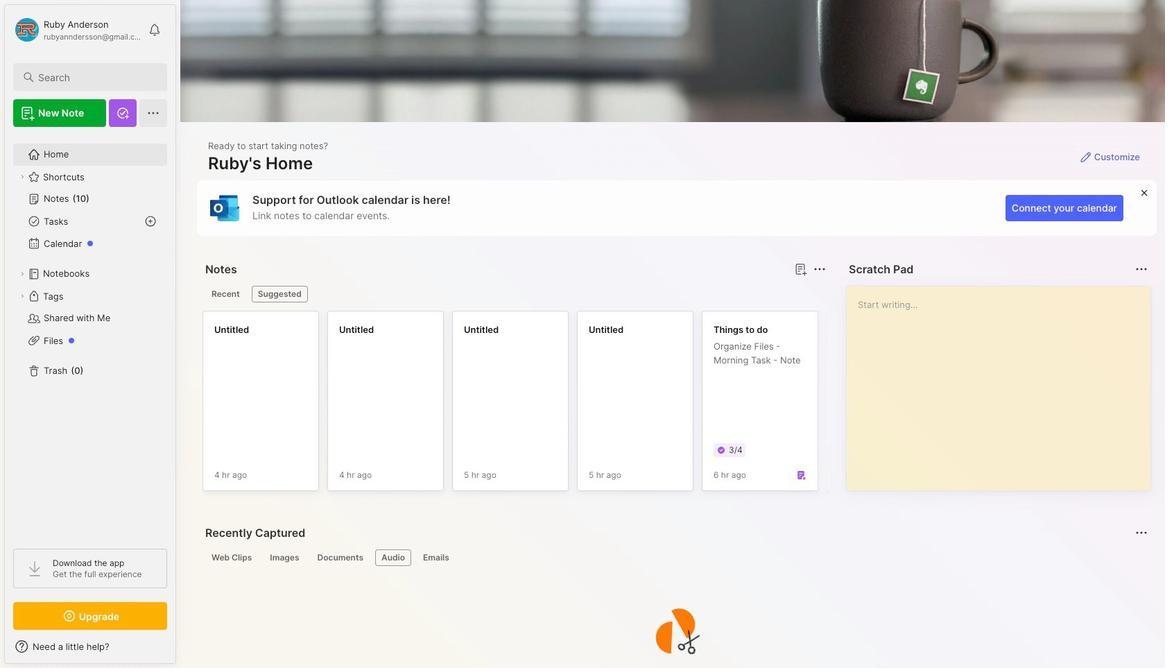 Task type: locate. For each thing, give the bounding box(es) containing it.
1 horizontal spatial more actions field
[[1132, 260, 1152, 279]]

Start writing… text field
[[858, 287, 1150, 479]]

None search field
[[38, 69, 155, 85]]

click to collapse image
[[175, 643, 186, 659]]

expand tags image
[[18, 292, 26, 300]]

WHAT'S NEW field
[[5, 636, 176, 658]]

2 tab list from the top
[[205, 550, 1146, 566]]

tab list
[[205, 286, 824, 303], [205, 550, 1146, 566]]

row group
[[203, 311, 1166, 500]]

none search field inside "main" element
[[38, 69, 155, 85]]

1 vertical spatial tab list
[[205, 550, 1146, 566]]

0 vertical spatial tab list
[[205, 286, 824, 303]]

0 horizontal spatial more actions field
[[810, 260, 830, 279]]

tab
[[205, 286, 246, 303], [252, 286, 308, 303], [205, 550, 258, 566], [264, 550, 306, 566], [311, 550, 370, 566], [375, 550, 411, 566], [417, 550, 456, 566]]

more actions image
[[812, 261, 828, 278], [1134, 261, 1150, 278]]

1 horizontal spatial more actions image
[[1134, 261, 1150, 278]]

0 horizontal spatial more actions image
[[812, 261, 828, 278]]

1 tab list from the top
[[205, 286, 824, 303]]

tree
[[5, 135, 176, 536]]

Account field
[[13, 16, 142, 44]]

More actions field
[[810, 260, 830, 279], [1132, 260, 1152, 279]]



Task type: describe. For each thing, give the bounding box(es) containing it.
1 more actions field from the left
[[810, 260, 830, 279]]

expand notebooks image
[[18, 270, 26, 278]]

2 more actions image from the left
[[1134, 261, 1150, 278]]

1 more actions image from the left
[[812, 261, 828, 278]]

2 more actions field from the left
[[1132, 260, 1152, 279]]

tree inside "main" element
[[5, 135, 176, 536]]

main element
[[0, 0, 180, 668]]

Search text field
[[38, 71, 155, 84]]



Task type: vqa. For each thing, say whether or not it's contained in the screenshot.
1st More actions FIELD from the right
yes



